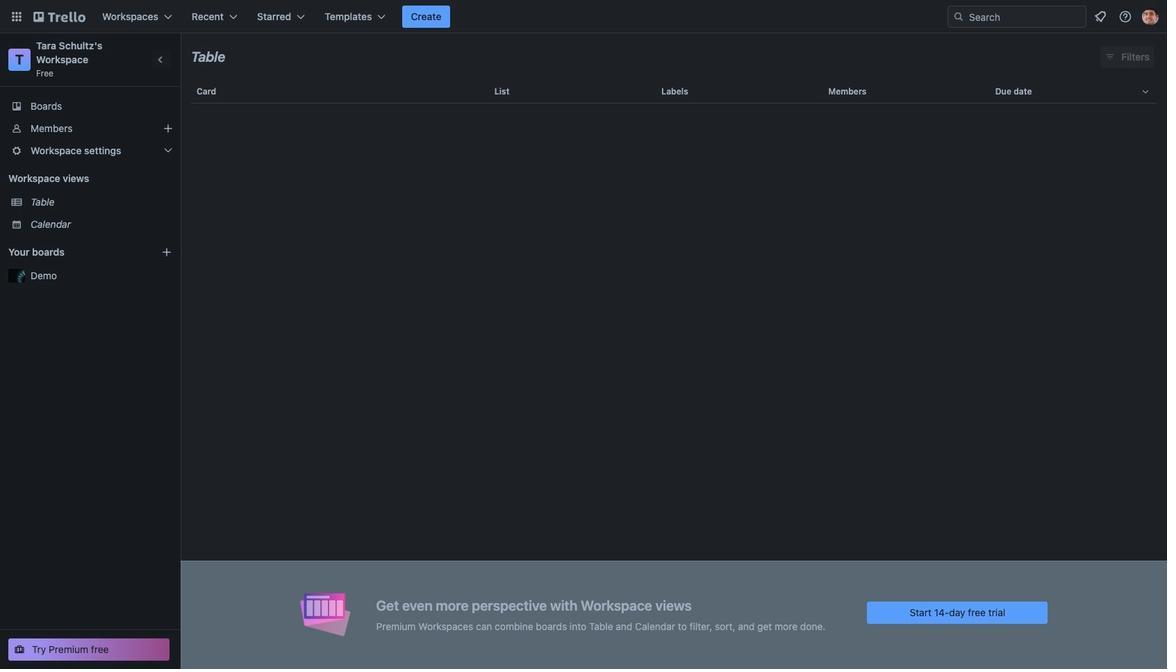 Task type: vqa. For each thing, say whether or not it's contained in the screenshot.
Row
yes



Task type: locate. For each thing, give the bounding box(es) containing it.
workspace navigation collapse icon image
[[152, 50, 171, 70]]

james peterson (jamespeterson93) image
[[1143, 8, 1159, 25]]

back to home image
[[33, 6, 86, 28]]

table
[[181, 75, 1168, 669]]

None text field
[[191, 44, 226, 70]]

add board image
[[161, 247, 172, 258]]

row
[[191, 75, 1157, 108]]



Task type: describe. For each thing, give the bounding box(es) containing it.
search image
[[954, 11, 965, 22]]

open information menu image
[[1119, 10, 1133, 24]]

Search field
[[948, 6, 1087, 28]]

primary element
[[0, 0, 1168, 33]]

your boards with 1 items element
[[8, 244, 140, 261]]

0 notifications image
[[1093, 8, 1109, 25]]



